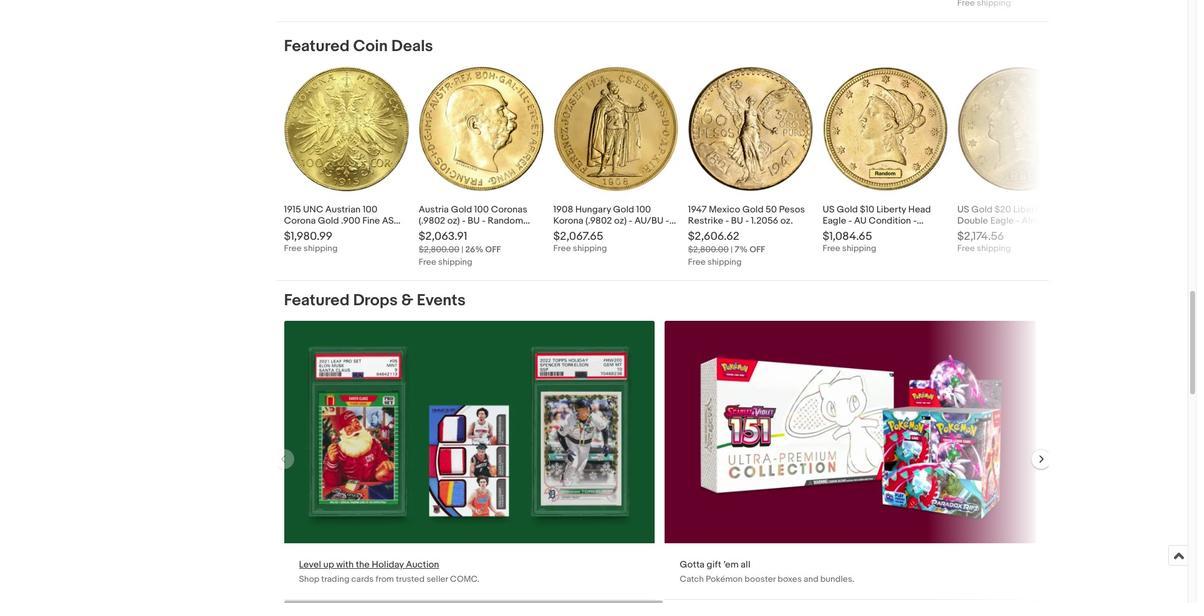 Task type: locate. For each thing, give the bounding box(es) containing it.
1 horizontal spatial 100
[[474, 204, 489, 216]]

us inside us gold $10 liberty head eagle - au condition - random date
[[823, 204, 835, 216]]

featured for featured coin deals
[[284, 37, 350, 56]]

condition
[[869, 215, 911, 227]]

unc
[[303, 204, 323, 216]]

restrike
[[688, 215, 723, 227], [334, 227, 369, 238], [553, 227, 589, 238]]

1 horizontal spatial off
[[750, 245, 765, 255]]

head for $2,174.56
[[1045, 204, 1068, 216]]

free inside $2,174.56 free shipping
[[957, 243, 975, 254]]

gold left .900
[[318, 215, 339, 227]]

2 us from the left
[[957, 204, 969, 216]]

bu up 26%
[[468, 215, 480, 227]]

up
[[323, 559, 334, 571]]

2 horizontal spatial random
[[1020, 227, 1055, 238]]

0 horizontal spatial eagle
[[823, 215, 846, 227]]

gold inside us gold $10 liberty head eagle - au condition - random date
[[837, 204, 858, 216]]

gold left au/bu
[[613, 204, 634, 216]]

and
[[804, 574, 818, 585]]

coin
[[353, 37, 388, 56]]

1 eagle from the left
[[823, 215, 846, 227]]

2 head from the left
[[1045, 204, 1068, 216]]

bu left 1.2056
[[731, 215, 743, 227]]

free for $2,067.65
[[553, 243, 571, 254]]

0 horizontal spatial 100
[[363, 204, 377, 216]]

none text field containing gotta gift 'em all
[[665, 321, 1036, 600]]

eagle
[[823, 215, 846, 227], [990, 215, 1014, 227]]

0 horizontal spatial |
[[461, 245, 463, 255]]

1 vertical spatial featured
[[284, 291, 350, 311]]

featured coin deals
[[284, 37, 433, 56]]

us
[[823, 204, 835, 216], [957, 204, 969, 216]]

(.9802 up $2,063.91
[[419, 215, 445, 227]]

1 featured from the top
[[284, 37, 350, 56]]

restrike down 1908
[[553, 227, 589, 238]]

0 horizontal spatial date
[[419, 227, 439, 238]]

100 right hungary at top
[[636, 204, 651, 216]]

restrike up $2,606.62
[[688, 215, 723, 227]]

1 horizontal spatial |
[[731, 245, 733, 255]]

3 100 from the left
[[636, 204, 651, 216]]

head inside us gold $10 liberty head eagle - au condition - random date
[[908, 204, 931, 216]]

0 horizontal spatial random
[[488, 215, 523, 227]]

None text field
[[665, 321, 1036, 600]]

gold
[[451, 204, 472, 216], [613, 204, 634, 216], [742, 204, 764, 216], [837, 204, 858, 216], [971, 204, 993, 216], [318, 215, 339, 227]]

2 | from the left
[[731, 245, 733, 255]]

1 horizontal spatial us
[[957, 204, 969, 216]]

gold left $10
[[837, 204, 858, 216]]

2 date from the left
[[860, 227, 880, 238]]

oz
[[316, 227, 326, 238]]

booster
[[745, 574, 776, 585]]

1 horizontal spatial (.9802
[[586, 215, 612, 227]]

0 vertical spatial featured
[[284, 37, 350, 56]]

head right $20
[[1045, 204, 1068, 216]]

-
[[462, 215, 466, 227], [482, 215, 486, 227], [629, 215, 632, 227], [666, 215, 669, 227], [725, 215, 729, 227], [745, 215, 749, 227], [848, 215, 852, 227], [913, 215, 917, 227], [1016, 215, 1020, 227], [328, 227, 332, 238], [1014, 227, 1018, 238]]

1 | from the left
[[461, 245, 463, 255]]

shipping for $2,067.65
[[573, 243, 607, 254]]

free inside $1,980.99 free shipping
[[284, 243, 302, 254]]

free inside $2,067.65 free shipping
[[553, 243, 571, 254]]

liberty
[[876, 204, 906, 216], [1013, 204, 1043, 216]]

austrian
[[325, 204, 361, 216]]

free
[[284, 243, 302, 254], [553, 243, 571, 254], [823, 243, 840, 254], [957, 243, 975, 254], [419, 257, 436, 268], [688, 257, 706, 268]]

1 horizontal spatial liberty
[[1013, 204, 1043, 216]]

gotta
[[680, 559, 705, 571]]

$1,980.99
[[284, 230, 332, 244]]

1 horizontal spatial random
[[823, 227, 858, 238]]

1 (.9802 from the left
[[419, 215, 445, 227]]

100 left coronas
[[474, 204, 489, 216]]

$2,800.00 inside 1947 mexico gold 50 pesos restrike - bu - 1.2056 oz. $2,606.62 $2,800.00 | 7% off free shipping
[[688, 245, 729, 255]]

free inside 1947 mexico gold 50 pesos restrike - bu - 1.2056 oz. $2,606.62 $2,800.00 | 7% off free shipping
[[688, 257, 706, 268]]

$2,800.00 text field down $2,606.62
[[688, 245, 729, 255]]

| left "7%"
[[731, 245, 733, 255]]

- right oz
[[328, 227, 332, 238]]

austria gold 100 coronas (.9802 oz) - bu - random date image
[[419, 67, 543, 192]]

1 oz) from the left
[[447, 215, 460, 227]]

gold left $20
[[971, 204, 993, 216]]

1 $2,800.00 from the left
[[419, 245, 459, 255]]

shipping for $1,084.65
[[842, 243, 876, 254]]

$2,063.91
[[419, 230, 467, 244]]

2 horizontal spatial restrike
[[688, 215, 723, 227]]

gold right austria
[[451, 204, 472, 216]]

1 head from the left
[[908, 204, 931, 216]]

$2,800.00 text field
[[419, 245, 459, 255], [688, 245, 729, 255]]

$2,800.00 text field for $2,063.91
[[419, 245, 459, 255]]

(.9802
[[419, 215, 445, 227], [586, 215, 612, 227]]

gold inside us gold $20 liberty head double eagle - almost uncirculated - random date
[[971, 204, 993, 216]]

| inside $2,063.91 $2,800.00 | 26% off free shipping
[[461, 245, 463, 255]]

0 horizontal spatial oz)
[[447, 215, 460, 227]]

2 $2,800.00 from the left
[[688, 245, 729, 255]]

1 horizontal spatial oz)
[[614, 215, 627, 227]]

None text field
[[284, 321, 655, 600]]

off right "7%"
[[750, 245, 765, 255]]

0 horizontal spatial head
[[908, 204, 931, 216]]

100
[[363, 204, 377, 216], [474, 204, 489, 216], [636, 204, 651, 216]]

100 inside 1915 unc austrian 100 corona gold .900 fine asw 0.9802 oz - restrike
[[363, 204, 377, 216]]

off right 26%
[[485, 245, 501, 255]]

2 (.9802 from the left
[[586, 215, 612, 227]]

pokémon
[[706, 574, 743, 585]]

oz) up $2,063.91
[[447, 215, 460, 227]]

bu for mexico
[[731, 215, 743, 227]]

date inside us gold $10 liberty head eagle - au condition - random date
[[860, 227, 880, 238]]

| inside 1947 mexico gold 50 pesos restrike - bu - 1.2056 oz. $2,606.62 $2,800.00 | 7% off free shipping
[[731, 245, 733, 255]]

us up the uncirculated
[[957, 204, 969, 216]]

us up the $1,084.65
[[823, 204, 835, 216]]

0 horizontal spatial us
[[823, 204, 835, 216]]

1 horizontal spatial eagle
[[990, 215, 1014, 227]]

deals
[[391, 37, 433, 56]]

date right almost
[[1057, 227, 1077, 238]]

featured drops & events
[[284, 291, 466, 311]]

shipping inside 1947 mexico gold 50 pesos restrike - bu - 1.2056 oz. $2,606.62 $2,800.00 | 7% off free shipping
[[708, 257, 742, 268]]

date
[[419, 227, 439, 238], [860, 227, 880, 238], [1057, 227, 1077, 238]]

shipping down the uncirculated
[[977, 243, 1011, 254]]

$2,800.00
[[419, 245, 459, 255], [688, 245, 729, 255]]

2 100 from the left
[[474, 204, 489, 216]]

eagle up the $1,084.65
[[823, 215, 846, 227]]

(.9802 up $2,067.65
[[586, 215, 612, 227]]

shipping
[[304, 243, 338, 254], [573, 243, 607, 254], [842, 243, 876, 254], [977, 243, 1011, 254], [438, 257, 472, 268], [708, 257, 742, 268]]

$2,174.56 free shipping
[[957, 230, 1011, 254]]

1 horizontal spatial restrike
[[553, 227, 589, 238]]

shipping inside $2,174.56 free shipping
[[977, 243, 1011, 254]]

|
[[461, 245, 463, 255], [731, 245, 733, 255]]

shipping down au
[[842, 243, 876, 254]]

shipping inside $1,980.99 free shipping
[[304, 243, 338, 254]]

shipping for $1,980.99
[[304, 243, 338, 254]]

gold inside austria gold 100 coronas (.9802 oz) - bu - random date
[[451, 204, 472, 216]]

100 for $2,067.65
[[636, 204, 651, 216]]

1 horizontal spatial bu
[[731, 215, 743, 227]]

shipping inside $2,067.65 free shipping
[[573, 243, 607, 254]]

0 horizontal spatial (.9802
[[419, 215, 445, 227]]

(.9802 inside the 1908 hungary gold 100 korona (.9802 oz) - au/bu - restrike
[[586, 215, 612, 227]]

0 horizontal spatial off
[[485, 245, 501, 255]]

1 horizontal spatial head
[[1045, 204, 1068, 216]]

1 100 from the left
[[363, 204, 377, 216]]

1 off from the left
[[485, 245, 501, 255]]

head
[[908, 204, 931, 216], [1045, 204, 1068, 216]]

1 horizontal spatial $2,800.00
[[688, 245, 729, 255]]

1 horizontal spatial $2,800.00 text field
[[688, 245, 729, 255]]

0 horizontal spatial restrike
[[334, 227, 369, 238]]

liberty right $20
[[1013, 204, 1043, 216]]

0 horizontal spatial $2,800.00
[[419, 245, 459, 255]]

1 $2,800.00 text field from the left
[[419, 245, 459, 255]]

bu
[[468, 215, 480, 227], [731, 215, 743, 227]]

1908 hungary gold 100 korona (.9802 oz) - au/bu - restrike image
[[553, 67, 678, 192]]

date down $10
[[860, 227, 880, 238]]

eagle inside us gold $10 liberty head eagle - au condition - random date
[[823, 215, 846, 227]]

gold inside 1915 unc austrian 100 corona gold .900 fine asw 0.9802 oz - restrike
[[318, 215, 339, 227]]

1 bu from the left
[[468, 215, 480, 227]]

2 bu from the left
[[731, 215, 743, 227]]

2 oz) from the left
[[614, 215, 627, 227]]

$2,800.00 text field down $2,063.91
[[419, 245, 459, 255]]

2 horizontal spatial date
[[1057, 227, 1077, 238]]

$2,800.00 down $2,063.91
[[419, 245, 459, 255]]

1915 unc austrian 100 corona gold .900 fine asw 0.9802 oz - restrike image
[[284, 67, 409, 192]]

pesos
[[779, 204, 805, 216]]

bu for gold
[[468, 215, 480, 227]]

100 inside the 1908 hungary gold 100 korona (.9802 oz) - au/bu - restrike
[[636, 204, 651, 216]]

| left 26%
[[461, 245, 463, 255]]

shipping inside the $1,084.65 free shipping
[[842, 243, 876, 254]]

liberty inside us gold $20 liberty head double eagle - almost uncirculated - random date
[[1013, 204, 1043, 216]]

$2,800.00 down $2,606.62
[[688, 245, 729, 255]]

restrike down austrian
[[334, 227, 369, 238]]

- left 1.2056
[[745, 215, 749, 227]]

gold left 50
[[742, 204, 764, 216]]

bu inside 1947 mexico gold 50 pesos restrike - bu - 1.2056 oz. $2,606.62 $2,800.00 | 7% off free shipping
[[731, 215, 743, 227]]

0 horizontal spatial $2,800.00 text field
[[419, 245, 459, 255]]

date down austria
[[419, 227, 439, 238]]

liberty right $10
[[876, 204, 906, 216]]

liberty for $1,084.65
[[876, 204, 906, 216]]

gift
[[707, 559, 721, 571]]

100 inside austria gold 100 coronas (.9802 oz) - bu - random date
[[474, 204, 489, 216]]

uncirculated
[[957, 227, 1012, 238]]

featured left drops
[[284, 291, 350, 311]]

shipping down oz
[[304, 243, 338, 254]]

drops
[[353, 291, 398, 311]]

shipping down the 1908 hungary gold 100 korona (.9802 oz) - au/bu - restrike
[[573, 243, 607, 254]]

100 right .900
[[363, 204, 377, 216]]

austria
[[419, 204, 449, 216]]

free inside the $1,084.65 free shipping
[[823, 243, 840, 254]]

shipping down "7%"
[[708, 257, 742, 268]]

us gold $20 liberty head double eagle - almost uncirculated - random date
[[957, 204, 1077, 238]]

head inside us gold $20 liberty head double eagle - almost uncirculated - random date
[[1045, 204, 1068, 216]]

eagle up $2,174.56
[[990, 215, 1014, 227]]

off
[[485, 245, 501, 255], [750, 245, 765, 255]]

head right $10
[[908, 204, 931, 216]]

0 horizontal spatial bu
[[468, 215, 480, 227]]

bu inside austria gold 100 coronas (.9802 oz) - bu - random date
[[468, 215, 480, 227]]

2 liberty from the left
[[1013, 204, 1043, 216]]

oz) left au/bu
[[614, 215, 627, 227]]

$20
[[995, 204, 1011, 216]]

2 horizontal spatial 100
[[636, 204, 651, 216]]

$2,800.00 inside $2,063.91 $2,800.00 | 26% off free shipping
[[419, 245, 459, 255]]

the
[[356, 559, 370, 571]]

1947 mexico gold 50 pesos restrike - bu - 1.2056 oz. image
[[688, 67, 813, 192]]

oz)
[[447, 215, 460, 227], [614, 215, 627, 227]]

3 date from the left
[[1057, 227, 1077, 238]]

us for $2,174.56
[[957, 204, 969, 216]]

- up $2,606.62
[[725, 215, 729, 227]]

free inside $2,063.91 $2,800.00 | 26% off free shipping
[[419, 257, 436, 268]]

2 featured from the top
[[284, 291, 350, 311]]

au/bu
[[635, 215, 664, 227]]

featured
[[284, 37, 350, 56], [284, 291, 350, 311]]

with
[[336, 559, 354, 571]]

2 eagle from the left
[[990, 215, 1014, 227]]

1 horizontal spatial date
[[860, 227, 880, 238]]

1 us from the left
[[823, 204, 835, 216]]

1908
[[553, 204, 573, 216]]

trusted
[[396, 574, 425, 585]]

random
[[488, 215, 523, 227], [823, 227, 858, 238], [1020, 227, 1055, 238]]

us inside us gold $20 liberty head double eagle - almost uncirculated - random date
[[957, 204, 969, 216]]

featured left 'coin'
[[284, 37, 350, 56]]

1 date from the left
[[419, 227, 439, 238]]

2 $2,800.00 text field from the left
[[688, 245, 729, 255]]

1 liberty from the left
[[876, 204, 906, 216]]

2 off from the left
[[750, 245, 765, 255]]

$2,067.65 free shipping
[[553, 230, 607, 254]]

1915
[[284, 204, 301, 216]]

$2,606.62
[[688, 230, 739, 244]]

off inside $2,063.91 $2,800.00 | 26% off free shipping
[[485, 245, 501, 255]]

none text field containing level up with the holiday auction
[[284, 321, 655, 600]]

0 horizontal spatial liberty
[[876, 204, 906, 216]]

shipping down 26%
[[438, 257, 472, 268]]

- left au/bu
[[629, 215, 632, 227]]

liberty inside us gold $10 liberty head eagle - au condition - random date
[[876, 204, 906, 216]]



Task type: vqa. For each thing, say whether or not it's contained in the screenshot.
THE OZ) within 1908 Hungary Gold 100 Korona (.9802 oz) - AU/BU - Restrike
yes



Task type: describe. For each thing, give the bounding box(es) containing it.
fine
[[362, 215, 380, 227]]

hungary
[[575, 204, 611, 216]]

free for $1,980.99
[[284, 243, 302, 254]]

seller
[[427, 574, 448, 585]]

au
[[854, 215, 867, 227]]

restrike inside 1947 mexico gold 50 pesos restrike - bu - 1.2056 oz. $2,606.62 $2,800.00 | 7% off free shipping
[[688, 215, 723, 227]]

all
[[741, 559, 750, 571]]

bundles.
[[820, 574, 854, 585]]

level
[[299, 559, 321, 571]]

7%
[[735, 245, 748, 255]]

restrike inside 1915 unc austrian 100 corona gold .900 fine asw 0.9802 oz - restrike
[[334, 227, 369, 238]]

oz.
[[780, 215, 793, 227]]

mexico
[[709, 204, 740, 216]]

1.2056
[[751, 215, 778, 227]]

random inside us gold $10 liberty head eagle - au condition - random date
[[823, 227, 858, 238]]

- up $2,063.91
[[462, 215, 466, 227]]

shop
[[299, 574, 319, 585]]

- right condition
[[913, 215, 917, 227]]

almost
[[1022, 215, 1052, 227]]

&
[[401, 291, 413, 311]]

$1,084.65 free shipping
[[823, 230, 876, 254]]

cards
[[351, 574, 374, 585]]

off inside 1947 mexico gold 50 pesos restrike - bu - 1.2056 oz. $2,606.62 $2,800.00 | 7% off free shipping
[[750, 245, 765, 255]]

us for $1,084.65
[[823, 204, 835, 216]]

gotta gift 'em all catch pokémon booster boxes and bundles.
[[680, 559, 854, 585]]

oz) inside the 1908 hungary gold 100 korona (.9802 oz) - au/bu - restrike
[[614, 215, 627, 227]]

eagle inside us gold $20 liberty head double eagle - almost uncirculated - random date
[[990, 215, 1014, 227]]

trading
[[321, 574, 349, 585]]

$2,067.65
[[553, 230, 603, 244]]

(.9802 inside austria gold 100 coronas (.9802 oz) - bu - random date
[[419, 215, 445, 227]]

liberty for $2,174.56
[[1013, 204, 1043, 216]]

- left coronas
[[482, 215, 486, 227]]

free for $2,174.56
[[957, 243, 975, 254]]

1915 unc austrian 100 corona gold .900 fine asw 0.9802 oz - restrike
[[284, 204, 402, 238]]

restrike inside the 1908 hungary gold 100 korona (.9802 oz) - au/bu - restrike
[[553, 227, 589, 238]]

shipping for $2,174.56
[[977, 243, 1011, 254]]

head for $1,084.65
[[908, 204, 931, 216]]

shipping inside $2,063.91 $2,800.00 | 26% off free shipping
[[438, 257, 472, 268]]

us gold $10 liberty head eagle - au condition - random date
[[823, 204, 931, 238]]

$1,980.99 free shipping
[[284, 230, 338, 254]]

100 for $1,980.99
[[363, 204, 377, 216]]

50
[[766, 204, 777, 216]]

$2,800.00 text field for $2,606.62
[[688, 245, 729, 255]]

$2,174.56
[[957, 230, 1004, 244]]

korona
[[553, 215, 583, 227]]

free for $1,084.65
[[823, 243, 840, 254]]

26%
[[465, 245, 483, 255]]

- inside 1915 unc austrian 100 corona gold .900 fine asw 0.9802 oz - restrike
[[328, 227, 332, 238]]

gold inside 1947 mexico gold 50 pesos restrike - bu - 1.2056 oz. $2,606.62 $2,800.00 | 7% off free shipping
[[742, 204, 764, 216]]

1947 mexico gold 50 pesos restrike - bu - 1.2056 oz. $2,606.62 $2,800.00 | 7% off free shipping
[[688, 204, 805, 268]]

asw
[[382, 215, 402, 227]]

1908 hungary gold 100 korona (.9802 oz) - au/bu - restrike
[[553, 204, 669, 238]]

- right $20
[[1016, 215, 1020, 227]]

.900
[[341, 215, 360, 227]]

$1,084.65
[[823, 230, 872, 244]]

austria gold 100 coronas (.9802 oz) - bu - random date
[[419, 204, 527, 238]]

$2,063.91 $2,800.00 | 26% off free shipping
[[419, 230, 501, 268]]

0.9802
[[284, 227, 314, 238]]

from
[[376, 574, 394, 585]]

- left almost
[[1014, 227, 1018, 238]]

- left au
[[848, 215, 852, 227]]

us gold $20 liberty head double eagle - almost uncirculated - random date image
[[957, 67, 1082, 192]]

date inside us gold $20 liberty head double eagle - almost uncirculated - random date
[[1057, 227, 1077, 238]]

$10
[[860, 204, 874, 216]]

random inside us gold $20 liberty head double eagle - almost uncirculated - random date
[[1020, 227, 1055, 238]]

oz) inside austria gold 100 coronas (.9802 oz) - bu - random date
[[447, 215, 460, 227]]

catch
[[680, 574, 704, 585]]

corona
[[284, 215, 316, 227]]

- right au/bu
[[666, 215, 669, 227]]

random inside austria gold 100 coronas (.9802 oz) - bu - random date
[[488, 215, 523, 227]]

date inside austria gold 100 coronas (.9802 oz) - bu - random date
[[419, 227, 439, 238]]

1947
[[688, 204, 707, 216]]

double
[[957, 215, 988, 227]]

comc.
[[450, 574, 479, 585]]

us gold $10 liberty head eagle - au condition - random date image
[[823, 67, 947, 192]]

coronas
[[491, 204, 527, 216]]

featured for featured drops & events
[[284, 291, 350, 311]]

events
[[417, 291, 466, 311]]

gold inside the 1908 hungary gold 100 korona (.9802 oz) - au/bu - restrike
[[613, 204, 634, 216]]

boxes
[[778, 574, 802, 585]]

'em
[[723, 559, 739, 571]]

auction
[[406, 559, 439, 571]]

level up with the holiday auction shop trading cards from trusted seller comc.
[[299, 559, 479, 585]]

holiday
[[372, 559, 404, 571]]



